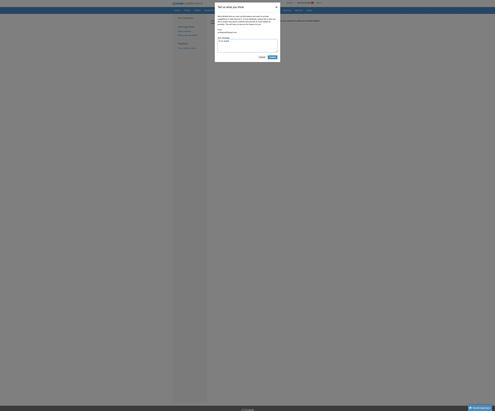 Task type: describe. For each thing, give the bounding box(es) containing it.
tried
[[315, 20, 320, 23]]

setup
[[409, 12, 417, 15]]

tell
[[290, 7, 296, 12]]

0 vertical spatial feature
[[329, 20, 337, 23]]

× dialog
[[287, 3, 374, 83]]

2 vertical spatial feature
[[332, 31, 340, 34]]

details
[[351, 27, 358, 30]]

in
[[324, 24, 326, 27]]

out
[[320, 20, 324, 23]]

it.
[[322, 24, 324, 27]]

want
[[342, 20, 347, 23]]

you for think
[[311, 7, 317, 12]]

0 horizontal spatial a
[[243, 40, 244, 43]]

this
[[324, 20, 328, 23]]

orders
[[259, 12, 268, 15]]

tell us what you think
[[290, 7, 326, 12]]

Your message: text field
[[290, 52, 370, 70]]

catalogs link
[[327, 11, 342, 16]]

tell
[[352, 24, 355, 27]]

profile link
[[244, 11, 256, 16]]

about
[[310, 27, 316, 30]]

sourcing link
[[375, 11, 391, 16]]

much
[[344, 27, 350, 30]]

add-
[[394, 12, 400, 15]]

suggestions
[[290, 24, 304, 27]]

1 vertical spatial feature
[[319, 27, 327, 30]]

asn
[[303, 12, 308, 15]]

0 vertical spatial us
[[297, 7, 301, 12]]

please
[[344, 24, 351, 27]]

for
[[341, 31, 344, 34]]

2 horizontal spatial us
[[356, 24, 358, 27]]

will
[[306, 31, 310, 34]]

add-ons link
[[392, 11, 406, 16]]

service/time
[[273, 12, 289, 15]]

business performance link
[[343, 11, 375, 16]]

certain
[[297, 27, 305, 30]]

0 vertical spatial and
[[337, 20, 341, 23]]

0 horizontal spatial to
[[304, 24, 306, 27]]

customer
[[245, 40, 255, 43]]

1 vertical spatial and
[[328, 27, 332, 30]]

2 horizontal spatial a
[[317, 27, 319, 30]]

home
[[233, 12, 240, 15]]

feedback,
[[333, 24, 343, 27]]

invoices
[[314, 12, 324, 15]]

this
[[301, 31, 305, 34]]

1 as from the left
[[341, 27, 344, 30]]

profile
[[246, 12, 254, 15]]

0 vertical spatial improve
[[312, 24, 321, 27]]

invoices link
[[311, 11, 326, 16]]

you for tried
[[310, 20, 314, 23]]

1 vertical spatial provide
[[332, 27, 340, 30]]



Task type: vqa. For each thing, say whether or not it's contained in the screenshot.
supply to the top
no



Task type: locate. For each thing, give the bounding box(es) containing it.
business
[[345, 12, 356, 15]]

0 horizontal spatial provide
[[332, 27, 340, 30]]

us right the tell
[[297, 7, 301, 12]]

we're thrilled that you tried out this feature and want to provide suggestions to help improve it. in your feedback, please tell us why you feel a certain way about a feature and provide as much details as possible. this will help us improve the feature for you.
[[290, 20, 368, 34]]

1 vertical spatial improve
[[319, 31, 328, 34]]

a right about
[[317, 27, 319, 30]]

you.
[[344, 31, 349, 34]]

0 vertical spatial you
[[311, 7, 317, 12]]

as up for
[[341, 27, 344, 30]]

why
[[359, 24, 363, 27]]

my
[[238, 22, 242, 26]]

a
[[295, 27, 296, 30], [317, 27, 319, 30], [243, 40, 244, 43]]

to
[[348, 20, 350, 23], [304, 24, 306, 27]]

0 vertical spatial to
[[348, 20, 350, 23]]

provide down feedback,
[[332, 27, 340, 30]]

that
[[305, 20, 309, 23]]

feel
[[290, 27, 294, 30]]

help down about
[[310, 31, 315, 34]]

you right that
[[310, 20, 314, 23]]

ons
[[400, 12, 404, 15]]

as
[[341, 27, 344, 30], [359, 27, 361, 30]]

improve left the
[[319, 31, 328, 34]]

1 vertical spatial help
[[310, 31, 315, 34]]

1 horizontal spatial a
[[295, 27, 296, 30]]

service/time sheets link
[[271, 11, 300, 16]]

feature left for
[[332, 31, 340, 34]]

1 horizontal spatial as
[[359, 27, 361, 30]]

a right feel
[[295, 27, 296, 30]]

× button
[[364, 3, 374, 16]]

asn link
[[301, 11, 311, 16]]

1 horizontal spatial to
[[348, 20, 350, 23]]

setup link
[[407, 11, 419, 16]]

and down your
[[328, 27, 332, 30]]

my customers
[[238, 22, 258, 26]]

and up feedback,
[[337, 20, 341, 23]]

1 vertical spatial us
[[356, 24, 358, 27]]

2 vertical spatial us
[[316, 31, 318, 34]]

you
[[311, 7, 317, 12], [310, 20, 314, 23], [364, 24, 368, 27]]

improve down tried
[[312, 24, 321, 27]]

sheets
[[290, 12, 298, 15]]

performance
[[356, 12, 372, 15]]

as down why
[[359, 27, 361, 30]]

1 horizontal spatial provide
[[351, 20, 359, 23]]

catalogs
[[329, 12, 339, 15]]

1 vertical spatial to
[[304, 24, 306, 27]]

0 horizontal spatial us
[[297, 7, 301, 12]]

1 vertical spatial you
[[310, 20, 314, 23]]

to up 'way'
[[304, 24, 306, 27]]

you right why
[[364, 24, 368, 27]]

your
[[327, 24, 332, 27]]

you up invoices
[[311, 7, 317, 12]]

add-ons
[[394, 12, 404, 15]]

what
[[302, 7, 310, 12]]

orders link
[[257, 11, 270, 16]]

service/time sheets
[[273, 12, 298, 15]]

possible.
[[290, 31, 300, 34]]

feature down it.
[[319, 27, 327, 30]]

way
[[305, 27, 310, 30]]

to up please in the top of the page
[[348, 20, 350, 23]]

0 vertical spatial provide
[[351, 20, 359, 23]]

2 vertical spatial you
[[364, 24, 368, 27]]

add a customer link
[[238, 40, 255, 43]]

the
[[328, 31, 332, 34]]

coupa supplier portal image
[[228, 1, 273, 9]]

us
[[297, 7, 301, 12], [356, 24, 358, 27], [316, 31, 318, 34]]

sourcing
[[378, 12, 389, 15]]

improve
[[312, 24, 321, 27], [319, 31, 328, 34]]

we're
[[290, 20, 297, 23]]

home link
[[231, 11, 243, 16]]

and
[[337, 20, 341, 23], [328, 27, 332, 30]]

×
[[368, 7, 370, 12]]

customers
[[243, 22, 258, 26]]

us down about
[[316, 31, 318, 34]]

feature
[[329, 20, 337, 23], [319, 27, 327, 30], [332, 31, 340, 34]]

feature up your
[[329, 20, 337, 23]]

think
[[318, 7, 326, 12]]

1 horizontal spatial us
[[316, 31, 318, 34]]

0 horizontal spatial and
[[328, 27, 332, 30]]

provide
[[351, 20, 359, 23], [332, 27, 340, 30]]

help
[[307, 24, 312, 27], [310, 31, 315, 34]]

0 horizontal spatial as
[[341, 27, 344, 30]]

thrilled
[[297, 20, 305, 23]]

help down that
[[307, 24, 312, 27]]

1 horizontal spatial and
[[337, 20, 341, 23]]

add
[[238, 40, 242, 43]]

2 as from the left
[[359, 27, 361, 30]]

add a customer
[[238, 40, 255, 43]]

provide up tell
[[351, 20, 359, 23]]

us right tell
[[356, 24, 358, 27]]

a right add
[[243, 40, 244, 43]]

business performance
[[345, 12, 372, 15]]

0 vertical spatial help
[[307, 24, 312, 27]]



